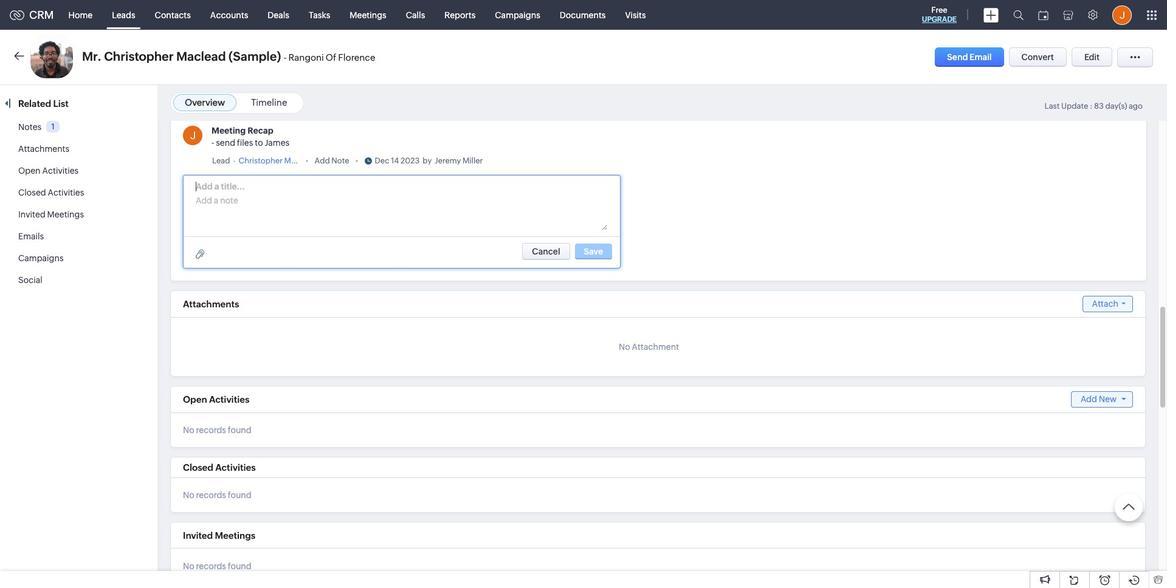 Task type: locate. For each thing, give the bounding box(es) containing it.
meeting recap - send files to james
[[212, 126, 290, 148]]

• left add note link
[[306, 156, 309, 165]]

send email
[[947, 52, 992, 62]]

lead
[[212, 156, 230, 165]]

0 vertical spatial open
[[18, 166, 40, 176]]

1 horizontal spatial campaigns link
[[485, 0, 550, 29]]

related
[[18, 99, 51, 109]]

2 • from the left
[[355, 156, 358, 165]]

1 vertical spatial campaigns link
[[18, 254, 64, 263]]

activities
[[42, 166, 79, 176], [48, 188, 84, 198], [209, 395, 250, 405], [215, 463, 256, 473]]

christopher maclead (sample) link
[[239, 155, 350, 167]]

1 vertical spatial attachments
[[183, 299, 239, 309]]

florence
[[338, 52, 375, 63]]

0 horizontal spatial add
[[315, 156, 330, 165]]

maclead up overview
[[176, 49, 226, 63]]

add
[[315, 156, 330, 165], [1081, 395, 1097, 404]]

1 vertical spatial -
[[212, 138, 214, 148]]

1 horizontal spatial add
[[1081, 395, 1097, 404]]

0 vertical spatial open activities
[[18, 166, 79, 176]]

invited meetings
[[18, 210, 84, 219], [183, 531, 256, 541]]

rangoni
[[289, 52, 324, 63]]

records
[[196, 426, 226, 435], [196, 491, 226, 500], [196, 562, 226, 572]]

1 vertical spatial closed
[[183, 463, 213, 473]]

2 records from the top
[[196, 491, 226, 500]]

0 horizontal spatial maclead
[[176, 49, 226, 63]]

leads link
[[102, 0, 145, 29]]

2 horizontal spatial meetings
[[350, 10, 387, 20]]

mr.
[[82, 49, 101, 63]]

2 vertical spatial records
[[196, 562, 226, 572]]

0 horizontal spatial campaigns
[[18, 254, 64, 263]]

0 vertical spatial closed activities
[[18, 188, 84, 198]]

0 horizontal spatial campaigns link
[[18, 254, 64, 263]]

leads
[[112, 10, 135, 20]]

0 vertical spatial maclead
[[176, 49, 226, 63]]

1 horizontal spatial •
[[355, 156, 358, 165]]

0 vertical spatial invited meetings
[[18, 210, 84, 219]]

no records found
[[183, 426, 252, 435], [183, 491, 252, 500], [183, 562, 252, 572]]

maclead
[[176, 49, 226, 63], [284, 156, 316, 165]]

- left rangoni at the left
[[284, 52, 287, 63]]

accounts
[[210, 10, 248, 20]]

- left send
[[212, 138, 214, 148]]

2 vertical spatial found
[[228, 562, 252, 572]]

0 vertical spatial campaigns
[[495, 10, 540, 20]]

• right note
[[355, 156, 358, 165]]

None button
[[523, 243, 570, 260]]

1 horizontal spatial invited
[[183, 531, 213, 541]]

-
[[284, 52, 287, 63], [212, 138, 214, 148], [233, 156, 236, 165]]

campaigns link right reports
[[485, 0, 550, 29]]

0 horizontal spatial open
[[18, 166, 40, 176]]

no records found for meetings
[[183, 562, 252, 572]]

notes
[[18, 122, 41, 132]]

Add a note text field
[[196, 194, 607, 230]]

1 vertical spatial christopher
[[239, 156, 283, 165]]

1 vertical spatial no records found
[[183, 491, 252, 500]]

add left note
[[315, 156, 330, 165]]

1 no records found from the top
[[183, 426, 252, 435]]

convert button
[[1009, 47, 1067, 67]]

search image
[[1014, 10, 1024, 20]]

1 horizontal spatial attachments
[[183, 299, 239, 309]]

2 vertical spatial -
[[233, 156, 236, 165]]

ago
[[1129, 102, 1143, 111]]

0 horizontal spatial -
[[212, 138, 214, 148]]

1 horizontal spatial campaigns
[[495, 10, 540, 20]]

invited meetings link
[[18, 210, 84, 219]]

campaigns
[[495, 10, 540, 20], [18, 254, 64, 263]]

attachment
[[632, 342, 679, 352]]

campaigns right the reports link
[[495, 10, 540, 20]]

found
[[228, 426, 252, 435], [228, 491, 252, 500], [228, 562, 252, 572]]

add left the new
[[1081, 395, 1097, 404]]

social link
[[18, 275, 42, 285]]

attachments
[[18, 144, 69, 154], [183, 299, 239, 309]]

1 vertical spatial invited meetings
[[183, 531, 256, 541]]

0 horizontal spatial closed
[[18, 188, 46, 198]]

0 vertical spatial found
[[228, 426, 252, 435]]

edit
[[1085, 52, 1100, 62]]

closed activities
[[18, 188, 84, 198], [183, 463, 256, 473]]

0 vertical spatial christopher
[[104, 49, 174, 63]]

2 found from the top
[[228, 491, 252, 500]]

mr. christopher maclead (sample) - rangoni of florence
[[82, 49, 375, 63]]

0 vertical spatial invited
[[18, 210, 45, 219]]

campaigns link down emails link
[[18, 254, 64, 263]]

- right the lead
[[233, 156, 236, 165]]

•
[[306, 156, 309, 165], [355, 156, 358, 165]]

visits link
[[616, 0, 656, 29]]

free upgrade
[[922, 5, 957, 24]]

0 vertical spatial -
[[284, 52, 287, 63]]

edit button
[[1072, 47, 1113, 67]]

2 vertical spatial meetings
[[215, 531, 256, 541]]

christopher down leads link
[[104, 49, 174, 63]]

2023
[[401, 156, 420, 165]]

3 found from the top
[[228, 562, 252, 572]]

3 records from the top
[[196, 562, 226, 572]]

last
[[1045, 102, 1060, 111]]

0 vertical spatial no records found
[[183, 426, 252, 435]]

calls link
[[396, 0, 435, 29]]

0 horizontal spatial meetings
[[47, 210, 84, 219]]

1 horizontal spatial closed activities
[[183, 463, 256, 473]]

0 vertical spatial meetings
[[350, 10, 387, 20]]

emails
[[18, 232, 44, 241]]

3 no records found from the top
[[183, 562, 252, 572]]

1 vertical spatial invited
[[183, 531, 213, 541]]

1 horizontal spatial open activities
[[183, 395, 250, 405]]

1 horizontal spatial (sample)
[[317, 156, 350, 165]]

0 horizontal spatial attachments
[[18, 144, 69, 154]]

meetings inside meetings link
[[350, 10, 387, 20]]

1 vertical spatial closed activities
[[183, 463, 256, 473]]

open activities
[[18, 166, 79, 176], [183, 395, 250, 405]]

christopher down to
[[239, 156, 283, 165]]

no
[[619, 342, 630, 352], [183, 426, 194, 435], [183, 491, 194, 500], [183, 562, 194, 572]]

1 vertical spatial found
[[228, 491, 252, 500]]

0 horizontal spatial invited meetings
[[18, 210, 84, 219]]

open
[[18, 166, 40, 176], [183, 395, 207, 405]]

0 horizontal spatial (sample)
[[229, 49, 281, 63]]

send
[[947, 52, 968, 62]]

invited
[[18, 210, 45, 219], [183, 531, 213, 541]]

email
[[970, 52, 992, 62]]

maclead down james at the left of the page
[[284, 156, 316, 165]]

1 vertical spatial open
[[183, 395, 207, 405]]

home
[[68, 10, 93, 20]]

1 vertical spatial campaigns
[[18, 254, 64, 263]]

1 vertical spatial maclead
[[284, 156, 316, 165]]

reports link
[[435, 0, 485, 29]]

0 vertical spatial (sample)
[[229, 49, 281, 63]]

accounts link
[[201, 0, 258, 29]]

meetings link
[[340, 0, 396, 29]]

0 horizontal spatial •
[[306, 156, 309, 165]]

2 horizontal spatial -
[[284, 52, 287, 63]]

no records found for activities
[[183, 491, 252, 500]]

campaigns down emails link
[[18, 254, 64, 263]]

0 vertical spatial records
[[196, 426, 226, 435]]

1 vertical spatial records
[[196, 491, 226, 500]]

0 vertical spatial attachments
[[18, 144, 69, 154]]

social
[[18, 275, 42, 285]]

(sample) left dec
[[317, 156, 350, 165]]

dec 14 2023
[[375, 156, 420, 165]]

1 horizontal spatial meetings
[[215, 531, 256, 541]]

2 no records found from the top
[[183, 491, 252, 500]]

campaigns link
[[485, 0, 550, 29], [18, 254, 64, 263]]

0 horizontal spatial open activities
[[18, 166, 79, 176]]

records for invited
[[196, 562, 226, 572]]

(sample) down deals
[[229, 49, 281, 63]]

- inside meeting recap - send files to james
[[212, 138, 214, 148]]

1 vertical spatial (sample)
[[317, 156, 350, 165]]

2 vertical spatial no records found
[[183, 562, 252, 572]]



Task type: vqa. For each thing, say whether or not it's contained in the screenshot.
- to the right
yes



Task type: describe. For each thing, give the bounding box(es) containing it.
0 horizontal spatial closed activities
[[18, 188, 84, 198]]

update
[[1062, 102, 1089, 111]]

by jeremy miller
[[423, 156, 483, 165]]

0 vertical spatial add
[[315, 156, 330, 165]]

attach
[[1092, 299, 1119, 309]]

free
[[932, 5, 948, 15]]

attachments link
[[18, 144, 69, 154]]

send email button
[[935, 47, 1004, 67]]

files
[[237, 138, 253, 148]]

1 horizontal spatial -
[[233, 156, 236, 165]]

list
[[53, 99, 69, 109]]

1 horizontal spatial maclead
[[284, 156, 316, 165]]

1 vertical spatial meetings
[[47, 210, 84, 219]]

tasks link
[[299, 0, 340, 29]]

upgrade
[[922, 15, 957, 24]]

crm link
[[10, 9, 54, 21]]

profile element
[[1105, 0, 1139, 29]]

- inside 'mr. christopher maclead (sample) - rangoni of florence'
[[284, 52, 287, 63]]

1 horizontal spatial invited meetings
[[183, 531, 256, 541]]

• add note •
[[306, 156, 358, 165]]

emails link
[[18, 232, 44, 241]]

jeremy
[[435, 156, 461, 165]]

by
[[423, 156, 432, 165]]

1
[[51, 122, 55, 131]]

closed activities link
[[18, 188, 84, 198]]

0 horizontal spatial christopher
[[104, 49, 174, 63]]

note
[[332, 156, 349, 165]]

1 • from the left
[[306, 156, 309, 165]]

1 horizontal spatial open
[[183, 395, 207, 405]]

day(s)
[[1106, 102, 1127, 111]]

last update : 83 day(s) ago
[[1045, 102, 1143, 111]]

add note link
[[315, 155, 349, 167]]

1 horizontal spatial closed
[[183, 463, 213, 473]]

home link
[[59, 0, 102, 29]]

reports
[[445, 10, 476, 20]]

0 vertical spatial closed
[[18, 188, 46, 198]]

83
[[1094, 102, 1104, 111]]

timeline
[[251, 97, 287, 108]]

to
[[255, 138, 263, 148]]

deals link
[[258, 0, 299, 29]]

calendar image
[[1039, 10, 1049, 20]]

overview
[[185, 97, 225, 108]]

contacts link
[[145, 0, 201, 29]]

create menu element
[[976, 0, 1006, 29]]

timeline link
[[251, 97, 287, 108]]

found for invited meetings
[[228, 562, 252, 572]]

dec
[[375, 156, 389, 165]]

attach link
[[1083, 296, 1133, 313]]

0 horizontal spatial invited
[[18, 210, 45, 219]]

visits
[[625, 10, 646, 20]]

of
[[326, 52, 336, 63]]

tasks
[[309, 10, 330, 20]]

add new
[[1081, 395, 1117, 404]]

1 horizontal spatial christopher
[[239, 156, 283, 165]]

related list
[[18, 99, 71, 109]]

0 vertical spatial campaigns link
[[485, 0, 550, 29]]

notes link
[[18, 122, 41, 132]]

send
[[216, 138, 235, 148]]

1 found from the top
[[228, 426, 252, 435]]

contacts
[[155, 10, 191, 20]]

open activities link
[[18, 166, 79, 176]]

recap
[[248, 126, 273, 136]]

james
[[265, 138, 290, 148]]

meeting
[[212, 126, 246, 136]]

Add a title... text field
[[196, 181, 287, 193]]

found for closed activities
[[228, 491, 252, 500]]

profile image
[[1113, 5, 1132, 25]]

convert
[[1022, 52, 1054, 62]]

calls
[[406, 10, 425, 20]]

miller
[[463, 156, 483, 165]]

documents
[[560, 10, 606, 20]]

lead - christopher maclead (sample)
[[212, 156, 350, 165]]

1 vertical spatial add
[[1081, 395, 1097, 404]]

crm
[[29, 9, 54, 21]]

search element
[[1006, 0, 1031, 30]]

documents link
[[550, 0, 616, 29]]

create menu image
[[984, 8, 999, 22]]

records for closed
[[196, 491, 226, 500]]

deals
[[268, 10, 289, 20]]

1 records from the top
[[196, 426, 226, 435]]

no attachment
[[619, 342, 679, 352]]

1 vertical spatial open activities
[[183, 395, 250, 405]]

logo image
[[10, 10, 24, 20]]

new
[[1099, 395, 1117, 404]]

:
[[1090, 102, 1093, 111]]

overview link
[[185, 97, 225, 108]]

14
[[391, 156, 399, 165]]



